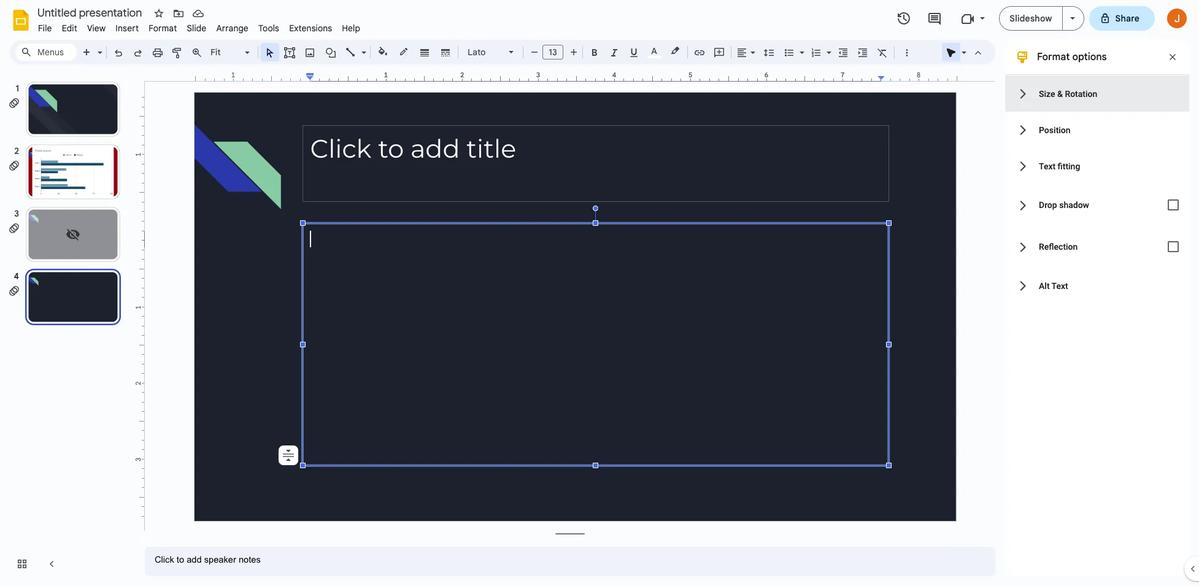 Task type: vqa. For each thing, say whether or not it's contained in the screenshot.
File menu item
yes



Task type: locate. For each thing, give the bounding box(es) containing it.
shrink text on overflow image
[[280, 447, 297, 464]]

new slide with layout image
[[95, 44, 103, 49]]

Toggle shadow checkbox
[[1162, 193, 1186, 217]]

menu bar banner
[[0, 0, 1200, 586]]

text fitting
[[1040, 161, 1081, 171]]

file
[[38, 23, 52, 34]]

0 vertical spatial format
[[149, 23, 177, 34]]

border color: transparent image
[[397, 44, 411, 60]]

text color image
[[648, 44, 661, 58]]

&
[[1058, 89, 1064, 99]]

insert
[[116, 23, 139, 34]]

arrange
[[216, 23, 249, 34]]

format
[[149, 23, 177, 34], [1038, 51, 1071, 63]]

format options application
[[0, 0, 1200, 586]]

share
[[1116, 13, 1140, 24]]

0 horizontal spatial format
[[149, 23, 177, 34]]

size
[[1040, 89, 1056, 99]]

Zoom text field
[[209, 44, 243, 61]]

font list. lato selected. option
[[468, 44, 502, 61]]

format options section
[[1006, 40, 1190, 577]]

format left options
[[1038, 51, 1071, 63]]

text left fitting
[[1040, 161, 1056, 171]]

1 vertical spatial format
[[1038, 51, 1071, 63]]

menu bar inside menu bar banner
[[33, 16, 365, 36]]

presentation options image
[[1071, 17, 1076, 20]]

menu bar containing file
[[33, 16, 365, 36]]

size & rotation
[[1040, 89, 1098, 99]]

share button
[[1090, 6, 1156, 31]]

menu bar
[[33, 16, 365, 36]]

lato
[[468, 47, 486, 58]]

position
[[1040, 125, 1071, 135]]

line & paragraph spacing image
[[762, 44, 777, 61]]

shadow
[[1060, 200, 1090, 210]]

size & rotation tab
[[1006, 76, 1190, 112]]

alt
[[1040, 281, 1050, 291]]

drop shadow tab
[[1006, 184, 1190, 226]]

view
[[87, 23, 106, 34]]

option
[[279, 446, 298, 465]]

slideshow button
[[1000, 6, 1063, 31]]

drop shadow
[[1040, 200, 1090, 210]]

toggle shadow image
[[1162, 193, 1186, 217]]

extensions
[[289, 23, 332, 34]]

alt text tab
[[1006, 268, 1190, 304]]

text right alt
[[1052, 281, 1069, 291]]

1 horizontal spatial format
[[1038, 51, 1071, 63]]

format options
[[1038, 51, 1108, 63]]

select line image
[[359, 44, 367, 49]]

1 vertical spatial text
[[1052, 281, 1069, 291]]

position tab
[[1006, 112, 1190, 148]]

format down star option on the left top of the page
[[149, 23, 177, 34]]

file menu item
[[33, 21, 57, 36]]

format inside section
[[1038, 51, 1071, 63]]

toggle reflection image
[[1162, 235, 1186, 259]]

0 vertical spatial text
[[1040, 161, 1056, 171]]

navigation
[[0, 69, 135, 586]]

edit
[[62, 23, 77, 34]]

navigation inside 'format options' application
[[0, 69, 135, 586]]

format inside menu item
[[149, 23, 177, 34]]

text
[[1040, 161, 1056, 171], [1052, 281, 1069, 291]]



Task type: describe. For each thing, give the bounding box(es) containing it.
slide
[[187, 23, 207, 34]]

reflection
[[1040, 242, 1079, 252]]

Zoom field
[[207, 44, 255, 61]]

Toggle reflection checkbox
[[1162, 235, 1186, 259]]

format for format options
[[1038, 51, 1071, 63]]

insert image image
[[303, 44, 317, 61]]

text fitting tab
[[1006, 148, 1190, 184]]

edit menu item
[[57, 21, 82, 36]]

Font size text field
[[543, 45, 563, 60]]

slide menu item
[[182, 21, 211, 36]]

format menu item
[[144, 21, 182, 36]]

arrange menu item
[[211, 21, 254, 36]]

text inside tab
[[1052, 281, 1069, 291]]

options
[[1073, 51, 1108, 63]]

drop
[[1040, 200, 1058, 210]]

right margin image
[[879, 72, 957, 81]]

tools
[[258, 23, 279, 34]]

Star checkbox
[[150, 5, 168, 22]]

slideshow
[[1010, 13, 1053, 24]]

Font size field
[[543, 45, 569, 63]]

border dash option
[[439, 44, 453, 61]]

help menu item
[[337, 21, 365, 36]]

border weight option
[[418, 44, 432, 61]]

help
[[342, 23, 361, 34]]

extensions menu item
[[284, 21, 337, 36]]

rotation
[[1066, 89, 1098, 99]]

reflection tab
[[1006, 226, 1190, 268]]

text inside 'tab'
[[1040, 161, 1056, 171]]

view menu item
[[82, 21, 111, 36]]

live pointer settings image
[[959, 44, 967, 49]]

shape image
[[324, 44, 338, 61]]

Rename text field
[[33, 5, 149, 20]]

alt text
[[1040, 281, 1069, 291]]

highlight color image
[[669, 44, 682, 58]]

Menus field
[[15, 44, 77, 61]]

mode and view toolbar
[[942, 40, 989, 64]]

main toolbar
[[44, 0, 917, 580]]

format for format
[[149, 23, 177, 34]]

left margin image
[[195, 72, 314, 81]]

tools menu item
[[254, 21, 284, 36]]

insert menu item
[[111, 21, 144, 36]]

fitting
[[1058, 161, 1081, 171]]

fill color: transparent image
[[376, 44, 390, 60]]



